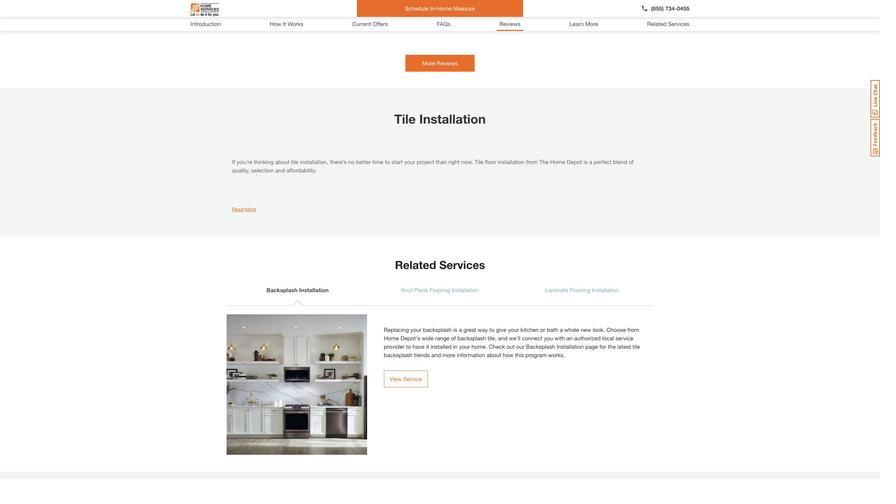 Task type: describe. For each thing, give the bounding box(es) containing it.
right
[[449, 159, 460, 165]]

more for read more
[[245, 206, 256, 212]]

or
[[541, 327, 546, 333]]

again
[[438, 11, 451, 17]]

works.
[[549, 352, 565, 359]]

-
[[227, 22, 229, 28]]

give
[[496, 327, 507, 333]]

that
[[518, 2, 527, 9]]

(855) 734-0455 link
[[642, 4, 690, 13]]

1 horizontal spatial and
[[432, 352, 441, 359]]

quality,
[[232, 167, 250, 174]]

of inside if you're thinking about tile installation, there's no better time to start your project than right now. tile floor installation from the home depot is a perfect blend of quality, selection and affordability.
[[629, 159, 634, 165]]

laminate
[[546, 287, 569, 294]]

0 horizontal spatial related services
[[395, 258, 485, 272]]

the inside this project has been a disaster from the start. i have complained many times.  i also had to pay for additional items that home depot sent incorrectly to my job site.   i will never use home depot for any installation again
[[321, 2, 329, 9]]

your up depot's
[[411, 327, 422, 333]]

you're
[[237, 159, 252, 165]]

use
[[348, 11, 357, 17]]

vinyl
[[401, 287, 413, 294]]

latest
[[618, 343, 631, 350]]

times.
[[408, 2, 423, 9]]

1 vertical spatial for
[[390, 11, 397, 17]]

0 vertical spatial for
[[468, 2, 475, 9]]

start.
[[331, 2, 343, 9]]

more for learn more
[[586, 20, 599, 27]]

your up "we'll"
[[508, 327, 519, 333]]

installation,
[[300, 159, 329, 165]]

floor
[[485, 159, 496, 165]]

is inside if you're thinking about tile installation, there's no better time to start your project than right now. tile floor installation from the home depot is a perfect blend of quality, selection and affordability.
[[584, 159, 588, 165]]

provider
[[384, 343, 405, 350]]

view service
[[390, 376, 422, 382]]

how it works
[[270, 20, 304, 27]]

measure
[[454, 5, 475, 12]]

1 flooring from the left
[[430, 287, 450, 294]]

complained
[[362, 2, 391, 9]]

about inside if you're thinking about tile installation, there's no better time to start your project than right now. tile floor installation from the home depot is a perfect blend of quality, selection and affordability.
[[275, 159, 290, 165]]

learn
[[570, 20, 584, 27]]

no
[[348, 159, 355, 165]]

2 depot from the left
[[374, 11, 389, 17]]

to left pay
[[451, 2, 456, 9]]

1 vertical spatial related
[[395, 258, 436, 272]]

0 horizontal spatial tile
[[395, 111, 416, 127]]

bath
[[547, 327, 559, 333]]

program
[[526, 352, 547, 359]]

selection
[[251, 167, 274, 174]]

with
[[555, 335, 565, 342]]

disaster
[[287, 2, 307, 9]]

view service link
[[384, 371, 428, 388]]

0 horizontal spatial i
[[320, 11, 321, 17]]

a inside if you're thinking about tile installation, there's no better time to start your project than right now. tile floor installation from the home depot is a perfect blend of quality, selection and affordability.
[[590, 159, 593, 165]]

from inside replacing your backsplash is a great way to give your kitchen or bath a whole new look. choose from home depot's wide range of backsplash tile, and we'll connect you with an authorized local service provider to have it installed in your home. check out our backsplash installation page for the latest tile backsplash trends and more information about how this program works.
[[628, 327, 639, 333]]

depot's
[[401, 335, 420, 342]]

2 flooring from the left
[[570, 287, 591, 294]]

replacing your backsplash is a great way to give your kitchen or bath a whole new look. choose from home depot's wide range of backsplash tile, and we'll connect you with an authorized local service provider to have it installed in your home. check out our backsplash installation page for the latest tile backsplash trends and more information about how this program works.
[[384, 327, 640, 359]]

this project has been a disaster from the start. i have complained many times.  i also had to pay for additional items that home depot sent incorrectly to my job site.   i will never use home depot for any installation again
[[227, 2, 543, 17]]

2 horizontal spatial and
[[498, 335, 508, 342]]

read
[[232, 206, 244, 212]]

installation inside replacing your backsplash is a great way to give your kitchen or bath a whole new look. choose from home depot's wide range of backsplash tile, and we'll connect you with an authorized local service provider to have it installed in your home. check out our backsplash installation page for the latest tile backsplash trends and more information about how this program works.
[[557, 343, 584, 350]]

tile inside replacing your backsplash is a great way to give your kitchen or bath a whole new look. choose from home depot's wide range of backsplash tile, and we'll connect you with an authorized local service provider to have it installed in your home. check out our backsplash installation page for the latest tile backsplash trends and more information about how this program works.
[[633, 343, 640, 350]]

schedule
[[405, 5, 429, 12]]

1 depot from the left
[[227, 11, 241, 17]]

to up tile,
[[490, 327, 495, 333]]

(855) 734-0455
[[651, 5, 690, 12]]

items
[[502, 2, 516, 9]]

do it for you logo image
[[191, 0, 219, 19]]

(855)
[[651, 5, 664, 12]]

local
[[603, 335, 614, 342]]

tile inside if you're thinking about tile installation, there's no better time to start your project than right now. tile floor installation from the home depot is a perfect blend of quality, selection and affordability.
[[475, 159, 484, 165]]

service
[[403, 376, 422, 382]]

is inside replacing your backsplash is a great way to give your kitchen or bath a whole new look. choose from home depot's wide range of backsplash tile, and we'll connect you with an authorized local service provider to have it installed in your home. check out our backsplash installation page for the latest tile backsplash trends and more information about how this program works.
[[454, 327, 458, 333]]

additional
[[476, 2, 501, 9]]

wide
[[422, 335, 434, 342]]

in-
[[430, 5, 437, 12]]

you
[[544, 335, 553, 342]]

1 vertical spatial services
[[440, 258, 485, 272]]

an
[[567, 335, 573, 342]]

authorized
[[575, 335, 601, 342]]

backsplash installation
[[267, 287, 329, 294]]

plank
[[414, 287, 428, 294]]

works
[[288, 20, 304, 27]]

734-
[[666, 5, 677, 12]]

project inside if you're thinking about tile installation, there's no better time to start your project than right now. tile floor installation from the home depot is a perfect blend of quality, selection and affordability.
[[417, 159, 434, 165]]

a up with
[[560, 327, 563, 333]]

if you're thinking about tile installation, there's no better time to start your project than right now. tile floor installation from the home depot is a perfect blend of quality, selection and affordability.
[[232, 159, 634, 174]]

0 vertical spatial related
[[648, 20, 667, 27]]

start
[[392, 159, 403, 165]]

installed
[[431, 343, 452, 350]]

there's
[[330, 159, 347, 165]]

0 vertical spatial reviews
[[500, 20, 521, 27]]

to down depot's
[[406, 343, 411, 350]]

schedule in-home measure
[[405, 5, 475, 12]]

and inside if you're thinking about tile installation, there's no better time to start your project than right now. tile floor installation from the home depot is a perfect blend of quality, selection and affordability.
[[276, 167, 285, 174]]

any
[[399, 11, 408, 17]]

had
[[440, 2, 449, 9]]

offers
[[373, 20, 388, 27]]

incorrectly
[[255, 11, 281, 17]]

new
[[581, 327, 592, 333]]

how
[[503, 352, 514, 359]]

read more
[[232, 206, 256, 212]]

has
[[257, 2, 266, 9]]

of inside replacing your backsplash is a great way to give your kitchen or bath a whole new look. choose from home depot's wide range of backsplash tile, and we'll connect you with an authorized local service provider to have it installed in your home. check out our backsplash installation page for the latest tile backsplash trends and more information about how this program works.
[[451, 335, 456, 342]]

more
[[443, 352, 456, 359]]

it
[[426, 343, 429, 350]]

job
[[299, 11, 306, 17]]

now.
[[461, 159, 473, 165]]



Task type: locate. For each thing, give the bounding box(es) containing it.
0 vertical spatial more
[[586, 20, 599, 27]]

0 horizontal spatial from
[[308, 2, 320, 9]]

we'll
[[509, 335, 521, 342]]

1 vertical spatial and
[[498, 335, 508, 342]]

2 vertical spatial for
[[600, 343, 607, 350]]

home.
[[472, 343, 488, 350]]

this
[[515, 352, 524, 359]]

2 horizontal spatial for
[[600, 343, 607, 350]]

0 horizontal spatial services
[[440, 258, 485, 272]]

2 horizontal spatial backsplash
[[458, 335, 486, 342]]

schedule in-home measure button
[[357, 0, 523, 17]]

0 vertical spatial home
[[529, 2, 543, 9]]

0 vertical spatial tile
[[291, 159, 299, 165]]

1 vertical spatial installation
[[498, 159, 525, 165]]

installation inside this project has been a disaster from the start. i have complained many times.  i also had to pay for additional items that home depot sent incorrectly to my job site.   i will never use home depot for any installation again
[[409, 11, 436, 17]]

about right thinking
[[275, 159, 290, 165]]

out
[[507, 343, 515, 350]]

our
[[517, 343, 525, 350]]

2 vertical spatial backsplash
[[384, 352, 413, 359]]

look.
[[593, 327, 605, 333]]

0 horizontal spatial tile
[[291, 159, 299, 165]]

about inside replacing your backsplash is a great way to give your kitchen or bath a whole new look. choose from home depot's wide range of backsplash tile, and we'll connect you with an authorized local service provider to have it installed in your home. check out our backsplash installation page for the latest tile backsplash trends and more information about how this program works.
[[487, 352, 501, 359]]

1 horizontal spatial about
[[487, 352, 501, 359]]

1 vertical spatial more
[[423, 60, 435, 66]]

installation right floor
[[498, 159, 525, 165]]

1 horizontal spatial for
[[468, 2, 475, 9]]

0 horizontal spatial home
[[358, 11, 373, 17]]

perfect
[[594, 159, 612, 165]]

2 vertical spatial and
[[432, 352, 441, 359]]

0 horizontal spatial have
[[348, 2, 360, 9]]

1 horizontal spatial have
[[413, 343, 425, 350]]

related services up vinyl plank flooring installation
[[395, 258, 485, 272]]

laminate flooring installation
[[546, 287, 619, 294]]

1 vertical spatial tile
[[633, 343, 640, 350]]

a left perfect
[[590, 159, 593, 165]]

related services
[[648, 20, 690, 27], [395, 258, 485, 272]]

for right pay
[[468, 2, 475, 9]]

sent
[[243, 11, 254, 17]]

home inside if you're thinking about tile installation, there's no better time to start your project than right now. tile floor installation from the home depot is a perfect blend of quality, selection and affordability.
[[550, 159, 566, 165]]

0 horizontal spatial is
[[454, 327, 458, 333]]

whole
[[565, 327, 580, 333]]

from inside if you're thinking about tile installation, there's no better time to start your project than right now. tile floor installation from the home depot is a perfect blend of quality, selection and affordability.
[[526, 159, 538, 165]]

project
[[239, 2, 256, 9], [417, 159, 434, 165]]

a inside this project has been a disaster from the start. i have complained many times.  i also had to pay for additional items that home depot sent incorrectly to my job site.   i will never use home depot for any installation again
[[282, 2, 285, 9]]

1 horizontal spatial of
[[629, 159, 634, 165]]

vinyl plank flooring installation
[[401, 287, 479, 294]]

0 vertical spatial related services
[[648, 20, 690, 27]]

flooring right "plank"
[[430, 287, 450, 294]]

0 horizontal spatial home
[[384, 335, 399, 342]]

0 vertical spatial is
[[584, 159, 588, 165]]

related
[[648, 20, 667, 27], [395, 258, 436, 272]]

i
[[345, 2, 346, 9], [425, 2, 426, 9], [320, 11, 321, 17]]

1 vertical spatial is
[[454, 327, 458, 333]]

0 vertical spatial project
[[239, 2, 256, 9]]

more reviews
[[423, 60, 458, 66]]

1 horizontal spatial depot
[[374, 11, 389, 17]]

0 horizontal spatial project
[[239, 2, 256, 9]]

information
[[457, 352, 485, 359]]

page
[[586, 343, 598, 350]]

to left the my
[[283, 11, 288, 17]]

tile inside if you're thinking about tile installation, there's no better time to start your project than right now. tile floor installation from the home depot is a perfect blend of quality, selection and affordability.
[[291, 159, 299, 165]]

1 vertical spatial about
[[487, 352, 501, 359]]

2 horizontal spatial more
[[586, 20, 599, 27]]

backsplash down provider
[[384, 352, 413, 359]]

and down give
[[498, 335, 508, 342]]

2 vertical spatial more
[[245, 206, 256, 212]]

this
[[227, 2, 237, 9]]

have
[[348, 2, 360, 9], [413, 343, 425, 350]]

is
[[584, 159, 588, 165], [454, 327, 458, 333]]

the inside replacing your backsplash is a great way to give your kitchen or bath a whole new look. choose from home depot's wide range of backsplash tile, and we'll connect you with an authorized local service provider to have it installed in your home. check out our backsplash installation page for the latest tile backsplash trends and more information about how this program works.
[[608, 343, 616, 350]]

pay
[[457, 2, 466, 9]]

to inside if you're thinking about tile installation, there's no better time to start your project than right now. tile floor installation from the home depot is a perfect blend of quality, selection and affordability.
[[385, 159, 390, 165]]

to
[[451, 2, 456, 9], [283, 11, 288, 17], [385, 159, 390, 165], [490, 327, 495, 333], [406, 343, 411, 350]]

of up in
[[451, 335, 456, 342]]

1 vertical spatial project
[[417, 159, 434, 165]]

0 vertical spatial backsplash
[[267, 287, 298, 294]]

1 vertical spatial home
[[358, 11, 373, 17]]

installation inside if you're thinking about tile installation, there's no better time to start your project than right now. tile floor installation from the home depot is a perfect blend of quality, selection and affordability.
[[498, 159, 525, 165]]

depot down this
[[227, 11, 241, 17]]

related up "plank"
[[395, 258, 436, 272]]

0 vertical spatial and
[[276, 167, 285, 174]]

the
[[321, 2, 329, 9], [608, 343, 616, 350]]

0 vertical spatial from
[[308, 2, 320, 9]]

about down "check"
[[487, 352, 501, 359]]

1 vertical spatial reviews
[[437, 60, 458, 66]]

0 vertical spatial tile
[[395, 111, 416, 127]]

1 horizontal spatial project
[[417, 159, 434, 165]]

project inside this project has been a disaster from the start. i have complained many times.  i also had to pay for additional items that home depot sent incorrectly to my job site.   i will never use home depot for any installation again
[[239, 2, 256, 9]]

1 horizontal spatial the
[[608, 343, 616, 350]]

current
[[353, 20, 371, 27]]

have left "it"
[[413, 343, 425, 350]]

faqs
[[437, 20, 451, 27]]

view
[[390, 376, 402, 382]]

services
[[668, 20, 690, 27], [440, 258, 485, 272]]

1 vertical spatial backsplash
[[526, 343, 556, 350]]

of right blend
[[629, 159, 634, 165]]

0 vertical spatial have
[[348, 2, 360, 9]]

backsplash inside replacing your backsplash is a great way to give your kitchen or bath a whole new look. choose from home depot's wide range of backsplash tile, and we'll connect you with an authorized local service provider to have it installed in your home. check out our backsplash installation page for the latest tile backsplash trends and more information about how this program works.
[[526, 343, 556, 350]]

is right depot on the top of the page
[[584, 159, 588, 165]]

0 horizontal spatial related
[[395, 258, 436, 272]]

1 vertical spatial have
[[413, 343, 425, 350]]

0 vertical spatial home
[[437, 5, 452, 12]]

how
[[270, 20, 281, 27]]

feedback link image
[[871, 119, 881, 157]]

depot up "offers"
[[374, 11, 389, 17]]

for down "local"
[[600, 343, 607, 350]]

have inside this project has been a disaster from the start. i have complained many times.  i also had to pay for additional items that home depot sent incorrectly to my job site.   i will never use home depot for any installation again
[[348, 2, 360, 9]]

also
[[428, 2, 438, 9]]

tile
[[291, 159, 299, 165], [633, 343, 640, 350]]

1 vertical spatial the
[[608, 343, 616, 350]]

the
[[539, 159, 549, 165]]

in
[[453, 343, 458, 350]]

project left than
[[417, 159, 434, 165]]

have up use
[[348, 2, 360, 9]]

home right that on the right of page
[[529, 2, 543, 9]]

0 horizontal spatial backsplash
[[384, 352, 413, 359]]

from up site.
[[308, 2, 320, 9]]

i right start.
[[345, 2, 346, 9]]

2 vertical spatial from
[[628, 327, 639, 333]]

project up sent on the top of page
[[239, 2, 256, 9]]

1 horizontal spatial from
[[526, 159, 538, 165]]

1 vertical spatial home
[[550, 159, 566, 165]]

installation down the times.
[[409, 11, 436, 17]]

homedepotcustomer
[[230, 22, 285, 28]]

1 horizontal spatial installation
[[498, 159, 525, 165]]

from up service
[[628, 327, 639, 333]]

backsplash up range
[[423, 327, 452, 333]]

services up vinyl plank flooring installation
[[440, 258, 485, 272]]

1 vertical spatial tile
[[475, 159, 484, 165]]

a right been
[[282, 2, 285, 9]]

backsplash
[[267, 287, 298, 294], [526, 343, 556, 350]]

1 vertical spatial related services
[[395, 258, 485, 272]]

live chat image
[[871, 80, 881, 118]]

to right the time
[[385, 159, 390, 165]]

2 horizontal spatial i
[[425, 2, 426, 9]]

your right in
[[459, 343, 470, 350]]

i left will
[[320, 11, 321, 17]]

trends
[[414, 352, 430, 359]]

thinking
[[254, 159, 274, 165]]

1 horizontal spatial i
[[345, 2, 346, 9]]

0 horizontal spatial installation
[[409, 11, 436, 17]]

1 horizontal spatial home
[[529, 2, 543, 9]]

time
[[373, 159, 384, 165]]

a left great
[[459, 327, 462, 333]]

of
[[629, 159, 634, 165], [451, 335, 456, 342]]

current offers
[[353, 20, 388, 27]]

from inside this project has been a disaster from the start. i have complained many times.  i also had to pay for additional items that home depot sent incorrectly to my job site.   i will never use home depot for any installation again
[[308, 2, 320, 9]]

1 horizontal spatial tile
[[633, 343, 640, 350]]

from left 'the'
[[526, 159, 538, 165]]

1 horizontal spatial home
[[437, 5, 452, 12]]

0455
[[677, 5, 690, 12]]

check
[[489, 343, 505, 350]]

affordability.
[[287, 167, 317, 174]]

service
[[616, 335, 634, 342]]

1 horizontal spatial services
[[668, 20, 690, 27]]

1 horizontal spatial is
[[584, 159, 588, 165]]

0 vertical spatial backsplash
[[423, 327, 452, 333]]

1 horizontal spatial more
[[423, 60, 435, 66]]

more reviews link
[[406, 55, 475, 72]]

have inside replacing your backsplash is a great way to give your kitchen or bath a whole new look. choose from home depot's wide range of backsplash tile, and we'll connect you with an authorized local service provider to have it installed in your home. check out our backsplash installation page for the latest tile backsplash trends and more information about how this program works.
[[413, 343, 425, 350]]

2 vertical spatial home
[[384, 335, 399, 342]]

about
[[275, 159, 290, 165], [487, 352, 501, 359]]

range
[[435, 335, 450, 342]]

home up current
[[358, 11, 373, 17]]

your inside if you're thinking about tile installation, there's no better time to start your project than right now. tile floor installation from the home depot is a perfect blend of quality, selection and affordability.
[[404, 159, 416, 165]]

0 vertical spatial installation
[[409, 11, 436, 17]]

for inside replacing your backsplash is a great way to give your kitchen or bath a whole new look. choose from home depot's wide range of backsplash tile, and we'll connect you with an authorized local service provider to have it installed in your home. check out our backsplash installation page for the latest tile backsplash trends and more information about how this program works.
[[600, 343, 607, 350]]

installation
[[409, 11, 436, 17], [498, 159, 525, 165]]

2 horizontal spatial from
[[628, 327, 639, 333]]

0 vertical spatial about
[[275, 159, 290, 165]]

than
[[436, 159, 447, 165]]

never
[[332, 11, 346, 17]]

depot
[[567, 159, 582, 165]]

tile
[[395, 111, 416, 127], [475, 159, 484, 165]]

related down the (855)
[[648, 20, 667, 27]]

1 vertical spatial of
[[451, 335, 456, 342]]

0 horizontal spatial more
[[245, 206, 256, 212]]

the down "local"
[[608, 343, 616, 350]]

1 horizontal spatial related
[[648, 20, 667, 27]]

for
[[468, 2, 475, 9], [390, 11, 397, 17], [600, 343, 607, 350]]

for left 'any'
[[390, 11, 397, 17]]

0 horizontal spatial for
[[390, 11, 397, 17]]

and
[[276, 167, 285, 174], [498, 335, 508, 342], [432, 352, 441, 359]]

0 horizontal spatial of
[[451, 335, 456, 342]]

1 horizontal spatial related services
[[648, 20, 690, 27]]

home inside replacing your backsplash is a great way to give your kitchen or bath a whole new look. choose from home depot's wide range of backsplash tile, and we'll connect you with an authorized local service provider to have it installed in your home. check out our backsplash installation page for the latest tile backsplash trends and more information about how this program works.
[[384, 335, 399, 342]]

flooring right laminate
[[570, 287, 591, 294]]

and down installed
[[432, 352, 441, 359]]

tile right "latest"
[[633, 343, 640, 350]]

1 horizontal spatial tile
[[475, 159, 484, 165]]

1 horizontal spatial flooring
[[570, 287, 591, 294]]

tile installation
[[395, 111, 486, 127]]

if
[[232, 159, 235, 165]]

0 vertical spatial services
[[668, 20, 690, 27]]

tile up affordability.
[[291, 159, 299, 165]]

0 horizontal spatial flooring
[[430, 287, 450, 294]]

home
[[437, 5, 452, 12], [550, 159, 566, 165], [384, 335, 399, 342]]

0 horizontal spatial and
[[276, 167, 285, 174]]

many
[[393, 2, 406, 9]]

1 horizontal spatial reviews
[[500, 20, 521, 27]]

replacing
[[384, 327, 409, 333]]

1 horizontal spatial backsplash
[[423, 327, 452, 333]]

related services down (855) 734-0455 link
[[648, 20, 690, 27]]

home inside button
[[437, 5, 452, 12]]

0 vertical spatial the
[[321, 2, 329, 9]]

i left also
[[425, 2, 426, 9]]

learn more
[[570, 20, 599, 27]]

1 vertical spatial backsplash
[[458, 335, 486, 342]]

the up will
[[321, 2, 329, 9]]

1 vertical spatial from
[[526, 159, 538, 165]]

services down 0455
[[668, 20, 690, 27]]

0 horizontal spatial backsplash
[[267, 287, 298, 294]]

kitchen
[[521, 327, 539, 333]]

2 horizontal spatial home
[[550, 159, 566, 165]]

your right start
[[404, 159, 416, 165]]

0 horizontal spatial reviews
[[437, 60, 458, 66]]

0 horizontal spatial the
[[321, 2, 329, 9]]

0 vertical spatial of
[[629, 159, 634, 165]]

is left great
[[454, 327, 458, 333]]

depot
[[227, 11, 241, 17], [374, 11, 389, 17]]

tile,
[[488, 335, 497, 342]]

site.
[[308, 11, 318, 17]]

and right selection
[[276, 167, 285, 174]]

backsplash down great
[[458, 335, 486, 342]]

backsplash
[[423, 327, 452, 333], [458, 335, 486, 342], [384, 352, 413, 359]]

1 horizontal spatial backsplash
[[526, 343, 556, 350]]

blend
[[613, 159, 628, 165]]

0 horizontal spatial depot
[[227, 11, 241, 17]]

great
[[464, 327, 477, 333]]



Task type: vqa. For each thing, say whether or not it's contained in the screenshot.
)
no



